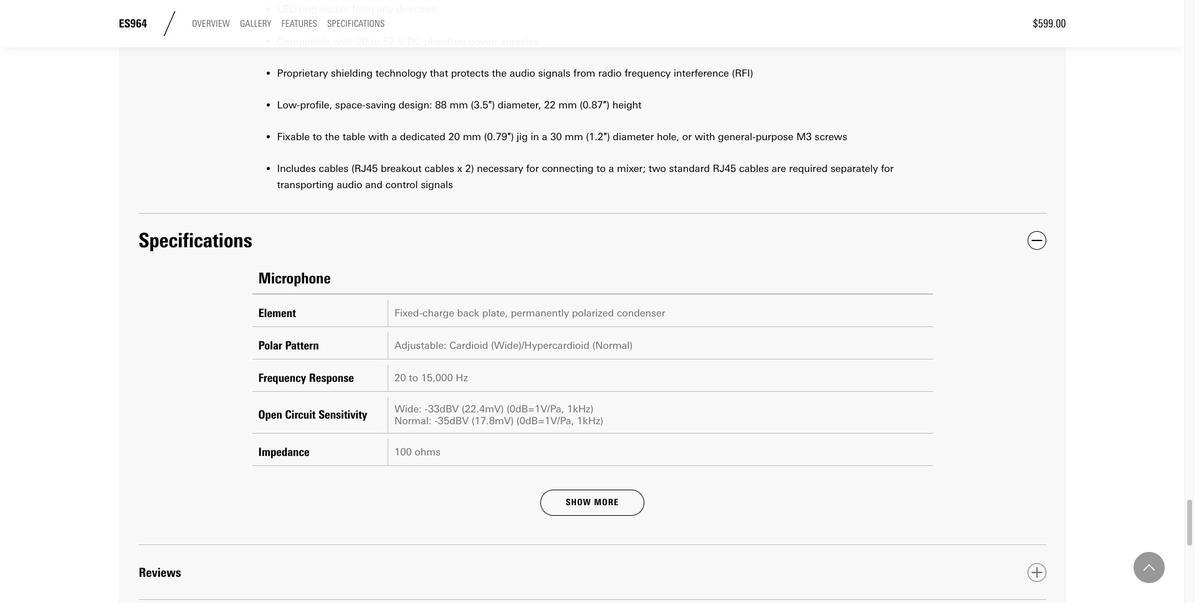 Task type: vqa. For each thing, say whether or not it's contained in the screenshot.


Task type: describe. For each thing, give the bounding box(es) containing it.
diameter
[[613, 131, 654, 143]]

that
[[430, 67, 448, 79]]

and
[[365, 179, 383, 191]]

30
[[550, 131, 562, 143]]

reviews
[[139, 565, 181, 580]]

jig
[[517, 131, 528, 143]]

more
[[594, 497, 619, 508]]

35dbv
[[438, 415, 469, 427]]

shielding
[[331, 67, 373, 79]]

100 ohms
[[395, 446, 441, 458]]

low-profile, space-saving design: 88 mm (3.5″) diameter, 22 mm (0.87″) height
[[277, 99, 642, 111]]

sensitivity
[[319, 408, 367, 422]]

1 horizontal spatial audio
[[510, 67, 535, 79]]

mm left (0.79″)
[[463, 131, 481, 143]]

breakout
[[381, 163, 422, 175]]

v
[[398, 35, 404, 47]]

impedance
[[258, 445, 310, 459]]

1 horizontal spatial specifications
[[327, 18, 385, 29]]

0 horizontal spatial a
[[392, 131, 397, 143]]

arrow up image
[[1144, 562, 1155, 574]]

mixer;
[[617, 163, 646, 175]]

screws
[[815, 131, 848, 143]]

overview
[[192, 18, 230, 29]]

includes cables (rj45 breakout cables x 2) necessary for connecting to a mixer; two standard rj45 cables are required separately for transporting audio and control signals
[[277, 163, 894, 191]]

are
[[772, 163, 787, 175]]

1 horizontal spatial a
[[542, 131, 548, 143]]

0 horizontal spatial with
[[333, 35, 354, 47]]

proprietary shielding technology that protects the audio signals from radio frequency interference (rfi)
[[277, 67, 753, 79]]

proprietary
[[277, 67, 328, 79]]

(rj45
[[352, 163, 378, 175]]

fixed-charge back plate, permanently polarized condenser
[[395, 307, 665, 319]]

adjustable: cardioid (wide)/hypercardioid (normal)
[[395, 339, 633, 351]]

polarized
[[572, 307, 614, 319]]

2 for from the left
[[881, 163, 894, 175]]

connecting
[[542, 163, 594, 175]]

2 horizontal spatial with
[[695, 131, 715, 143]]

normal:
[[395, 415, 432, 427]]

polar
[[258, 338, 282, 353]]

frequency
[[625, 67, 671, 79]]

separately
[[831, 163, 878, 175]]

(0.79″)
[[484, 131, 514, 143]]

mm right 22
[[559, 99, 577, 111]]

15,000
[[421, 372, 453, 384]]

2 vertical spatial 20
[[395, 372, 406, 384]]

(22.4mv)
[[462, 403, 504, 415]]

saving
[[366, 99, 396, 111]]

circuit
[[285, 408, 316, 422]]

design:
[[399, 99, 432, 111]]

to left 52
[[371, 35, 380, 47]]

(0db=1v/pa, right (17.8mv)
[[517, 415, 574, 427]]

space-
[[335, 99, 366, 111]]

es964
[[119, 17, 147, 30]]

microphone
[[258, 269, 331, 287]]

phantom
[[424, 35, 466, 47]]

table
[[343, 131, 366, 143]]

dc
[[407, 35, 421, 47]]

20 to 15,000 hz
[[395, 372, 468, 384]]

1 cables from the left
[[319, 163, 349, 175]]

height
[[613, 99, 642, 111]]

(17.8mv)
[[472, 415, 514, 427]]

power
[[469, 35, 498, 47]]

frequency
[[258, 371, 306, 385]]

1 vertical spatial the
[[325, 131, 340, 143]]

33dbv
[[428, 403, 459, 415]]

show more button
[[541, 490, 645, 516]]

1 vertical spatial from
[[574, 67, 596, 79]]

led
[[277, 3, 296, 15]]

permanently
[[511, 307, 569, 319]]

2 cables from the left
[[425, 163, 454, 175]]

0 vertical spatial from
[[352, 3, 374, 15]]

(rfi)
[[732, 67, 753, 79]]

(normal)
[[593, 339, 633, 351]]

rj45
[[713, 163, 736, 175]]

condenser
[[617, 307, 665, 319]]

22
[[544, 99, 556, 111]]

fixed-
[[395, 307, 423, 319]]

x
[[457, 163, 462, 175]]



Task type: locate. For each thing, give the bounding box(es) containing it.
a inside "includes cables (rj45 breakout cables x 2) necessary for connecting to a mixer; two standard rj45 cables are required separately for transporting audio and control signals"
[[609, 163, 614, 175]]

0 horizontal spatial for
[[526, 163, 539, 175]]

signals right control
[[421, 179, 453, 191]]

2)
[[465, 163, 474, 175]]

1 horizontal spatial 20
[[395, 372, 406, 384]]

cables left are
[[739, 163, 769, 175]]

2 horizontal spatial 20
[[449, 131, 460, 143]]

purpose
[[756, 131, 794, 143]]

adjustable:
[[395, 339, 447, 351]]

to inside "includes cables (rj45 breakout cables x 2) necessary for connecting to a mixer; two standard rj45 cables are required separately for transporting audio and control signals"
[[597, 163, 606, 175]]

ohms
[[415, 446, 441, 458]]

audio down supplies
[[510, 67, 535, 79]]

0 vertical spatial 20
[[356, 35, 368, 47]]

show more
[[566, 497, 619, 508]]

(wide)/hypercardioid
[[491, 339, 590, 351]]

led ring visible from any direction
[[277, 3, 437, 15]]

signals up 22
[[538, 67, 571, 79]]

3 cables from the left
[[739, 163, 769, 175]]

frequency response
[[258, 371, 354, 385]]

mm right the 88
[[450, 99, 468, 111]]

- right wide:
[[425, 403, 428, 415]]

charge
[[423, 307, 454, 319]]

visible
[[320, 3, 349, 15]]

1 horizontal spatial signals
[[538, 67, 571, 79]]

100
[[395, 446, 412, 458]]

0 horizontal spatial audio
[[337, 179, 362, 191]]

(0db=1v/pa, right (22.4mv)
[[507, 403, 564, 415]]

audio
[[510, 67, 535, 79], [337, 179, 362, 191]]

back
[[457, 307, 480, 319]]

hz
[[456, 372, 468, 384]]

control
[[386, 179, 418, 191]]

polar pattern
[[258, 338, 319, 353]]

0 horizontal spatial 20
[[356, 35, 368, 47]]

compatible with 20 to 52 v dc phantom power supplies
[[277, 35, 539, 47]]

20 up wide:
[[395, 372, 406, 384]]

minus image
[[1031, 235, 1043, 246]]

protects
[[451, 67, 489, 79]]

20 left 52
[[356, 35, 368, 47]]

with up shielding
[[333, 35, 354, 47]]

0 vertical spatial the
[[492, 67, 507, 79]]

from
[[352, 3, 374, 15], [574, 67, 596, 79]]

(0db=1v/pa,
[[507, 403, 564, 415], [517, 415, 574, 427]]

(0.87″)
[[580, 99, 610, 111]]

1 vertical spatial audio
[[337, 179, 362, 191]]

with right table
[[368, 131, 389, 143]]

0 horizontal spatial -
[[425, 403, 428, 415]]

1 horizontal spatial with
[[368, 131, 389, 143]]

audio down (rj45
[[337, 179, 362, 191]]

in
[[531, 131, 539, 143]]

fixable
[[277, 131, 310, 143]]

or
[[683, 131, 692, 143]]

cables left (rj45
[[319, 163, 349, 175]]

1 vertical spatial specifications
[[139, 228, 252, 252]]

any
[[377, 3, 394, 15]]

a
[[392, 131, 397, 143], [542, 131, 548, 143], [609, 163, 614, 175]]

diameter,
[[498, 99, 541, 111]]

2 horizontal spatial a
[[609, 163, 614, 175]]

open circuit sensitivity
[[258, 408, 367, 422]]

hole,
[[657, 131, 680, 143]]

0 horizontal spatial specifications
[[139, 228, 252, 252]]

1 vertical spatial 20
[[449, 131, 460, 143]]

wide:
[[395, 403, 422, 415]]

specifications
[[327, 18, 385, 29], [139, 228, 252, 252]]

from left any
[[352, 3, 374, 15]]

profile,
[[300, 99, 332, 111]]

(1.2″)
[[586, 131, 610, 143]]

mm
[[450, 99, 468, 111], [559, 99, 577, 111], [463, 131, 481, 143], [565, 131, 583, 143]]

a right in
[[542, 131, 548, 143]]

signals inside "includes cables (rj45 breakout cables x 2) necessary for connecting to a mixer; two standard rj45 cables are required separately for transporting audio and control signals"
[[421, 179, 453, 191]]

0 horizontal spatial cables
[[319, 163, 349, 175]]

(3.5″)
[[471, 99, 495, 111]]

low-
[[277, 99, 300, 111]]

-
[[425, 403, 428, 415], [435, 415, 438, 427]]

0 vertical spatial specifications
[[327, 18, 385, 29]]

technology
[[376, 67, 427, 79]]

from left radio
[[574, 67, 596, 79]]

dedicated
[[400, 131, 446, 143]]

plus image
[[1031, 567, 1043, 578]]

1 horizontal spatial from
[[574, 67, 596, 79]]

20
[[356, 35, 368, 47], [449, 131, 460, 143], [395, 372, 406, 384]]

divider line image
[[157, 11, 182, 36]]

general-
[[718, 131, 756, 143]]

1 vertical spatial signals
[[421, 179, 453, 191]]

mm right 30
[[565, 131, 583, 143]]

fixable to the table with a dedicated 20 mm (0.79″) jig in a 30 mm (1.2″) diameter hole, or with general-purpose m3 screws
[[277, 131, 848, 143]]

to left '15,000'
[[409, 372, 418, 384]]

signals
[[538, 67, 571, 79], [421, 179, 453, 191]]

0 horizontal spatial signals
[[421, 179, 453, 191]]

- right "normal:"
[[435, 415, 438, 427]]

radio
[[598, 67, 622, 79]]

compatible
[[277, 35, 330, 47]]

1 horizontal spatial the
[[492, 67, 507, 79]]

with
[[333, 35, 354, 47], [368, 131, 389, 143], [695, 131, 715, 143]]

cables left x
[[425, 163, 454, 175]]

20 right dedicated
[[449, 131, 460, 143]]

show
[[566, 497, 592, 508]]

with right or
[[695, 131, 715, 143]]

0 vertical spatial audio
[[510, 67, 535, 79]]

the right protects
[[492, 67, 507, 79]]

for
[[526, 163, 539, 175], [881, 163, 894, 175]]

necessary
[[477, 163, 523, 175]]

includes
[[277, 163, 316, 175]]

0 horizontal spatial the
[[325, 131, 340, 143]]

transporting
[[277, 179, 334, 191]]

2 horizontal spatial cables
[[739, 163, 769, 175]]

1 horizontal spatial -
[[435, 415, 438, 427]]

52
[[383, 35, 395, 47]]

1khz)
[[567, 403, 594, 415], [577, 415, 604, 427]]

required
[[789, 163, 828, 175]]

wide: -33dbv (22.4mv) (0db=1v/pa, 1khz) normal: -35dbv (17.8mv) (0db=1v/pa, 1khz)
[[395, 403, 604, 427]]

the
[[492, 67, 507, 79], [325, 131, 340, 143]]

two
[[649, 163, 666, 175]]

m3
[[797, 131, 812, 143]]

0 vertical spatial signals
[[538, 67, 571, 79]]

ring
[[299, 3, 317, 15]]

to left mixer;
[[597, 163, 606, 175]]

to
[[371, 35, 380, 47], [313, 131, 322, 143], [597, 163, 606, 175], [409, 372, 418, 384]]

audio inside "includes cables (rj45 breakout cables x 2) necessary for connecting to a mixer; two standard rj45 cables are required separately for transporting audio and control signals"
[[337, 179, 362, 191]]

1 horizontal spatial for
[[881, 163, 894, 175]]

a left dedicated
[[392, 131, 397, 143]]

for right separately
[[881, 163, 894, 175]]

the left table
[[325, 131, 340, 143]]

direction
[[396, 3, 437, 15]]

for down in
[[526, 163, 539, 175]]

to right fixable
[[313, 131, 322, 143]]

1 horizontal spatial cables
[[425, 163, 454, 175]]

1 for from the left
[[526, 163, 539, 175]]

interference
[[674, 67, 729, 79]]

a left mixer;
[[609, 163, 614, 175]]

element
[[258, 306, 296, 320]]

plate,
[[482, 307, 508, 319]]

open
[[258, 408, 282, 422]]

0 horizontal spatial from
[[352, 3, 374, 15]]

pattern
[[285, 338, 319, 353]]

cardioid
[[450, 339, 488, 351]]

cables
[[319, 163, 349, 175], [425, 163, 454, 175], [739, 163, 769, 175]]



